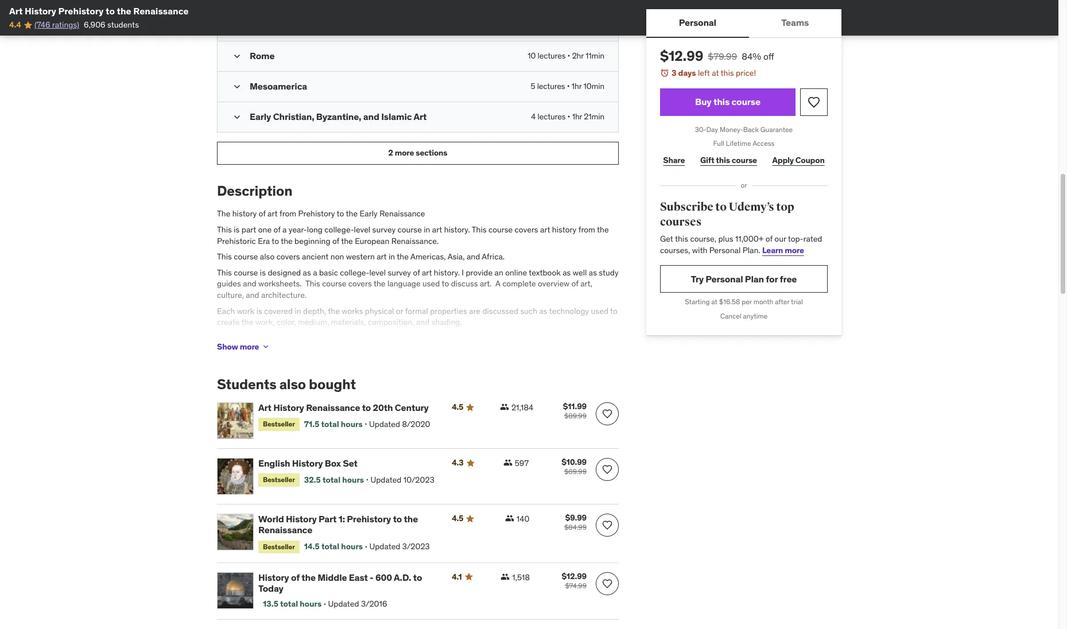 Task type: describe. For each thing, give the bounding box(es) containing it.
total for part
[[321, 541, 339, 552]]

total right 13.5
[[280, 599, 298, 609]]

color,
[[277, 317, 296, 327]]

• for rome
[[568, 50, 570, 61]]

0 horizontal spatial early
[[250, 111, 271, 122]]

history of the middle east - 600 a.d. to today
[[258, 572, 422, 594]]

bestseller for english
[[263, 476, 295, 484]]

and left how
[[366, 333, 379, 343]]

bestseller for art
[[263, 420, 295, 429]]

apply
[[773, 155, 794, 165]]

small image for mesoamerica
[[231, 81, 243, 92]]

english
[[258, 458, 290, 469]]

early christian, byzantine, and islamic art
[[250, 111, 427, 122]]

discuss
[[451, 279, 478, 289]]

course up renaissance.
[[398, 225, 422, 235]]

2 horizontal spatial a
[[563, 333, 568, 343]]

students also bought
[[217, 376, 356, 394]]

textbook
[[529, 267, 561, 278]]

2 horizontal spatial work
[[570, 333, 587, 343]]

0 vertical spatial history.
[[444, 225, 470, 235]]

history inside history of the middle east - 600 a.d. to today
[[258, 572, 289, 583]]

this up africa.
[[472, 225, 487, 235]]

1 horizontal spatial also
[[279, 376, 306, 394]]

small image for rome
[[231, 50, 243, 62]]

a.d.
[[394, 572, 411, 583]]

of left art, at the top right of the page
[[572, 279, 579, 289]]

part
[[319, 513, 337, 525]]

courses
[[660, 215, 702, 229]]

21,184
[[512, 403, 533, 413]]

the down the shading.
[[440, 333, 452, 343]]

era
[[258, 236, 270, 246]]

the up the study
[[597, 225, 609, 235]]

top
[[776, 200, 794, 214]]

140
[[517, 514, 530, 524]]

history for part
[[286, 513, 317, 525]]

with
[[692, 245, 708, 255]]

this for gift
[[716, 155, 730, 165]]

updated 3/2023
[[369, 541, 430, 552]]

century
[[395, 402, 429, 414]]

30-
[[695, 125, 707, 134]]

1 vertical spatial survey
[[388, 267, 411, 278]]

0 vertical spatial covers
[[515, 225, 538, 235]]

covered
[[264, 306, 293, 316]]

84%
[[742, 51, 761, 62]]

designed
[[268, 267, 301, 278]]

0 vertical spatial xsmall image
[[503, 458, 513, 467]]

$12.99 $79.99 84% off
[[660, 47, 774, 65]]

0 vertical spatial at
[[712, 68, 719, 78]]

month
[[754, 298, 774, 306]]

small image for early christian, byzantine, and islamic art
[[231, 111, 243, 123]]

0 vertical spatial history
[[232, 209, 257, 219]]

online
[[505, 267, 527, 278]]

0 horizontal spatial prehistory
[[58, 5, 104, 17]]

medium,
[[298, 317, 329, 327]]

wishlist image for history of the middle east - 600 a.d. to today
[[602, 578, 613, 590]]

and down "formal"
[[416, 317, 430, 327]]

2 the from the top
[[217, 333, 230, 343]]

to right era
[[272, 236, 279, 246]]

ancient
[[302, 252, 329, 262]]

1 vertical spatial xsmall image
[[500, 403, 509, 412]]

gift this course link
[[697, 149, 760, 172]]

2 more sections
[[388, 148, 448, 158]]

back
[[743, 125, 759, 134]]

art history renaissance to 20th century link
[[258, 402, 438, 414]]

to up 6,906 students
[[106, 5, 115, 17]]

left
[[698, 68, 710, 78]]

in up renaissance.
[[424, 225, 430, 235]]

wishlist image for art history renaissance to 20th century
[[602, 408, 613, 420]]

africa.
[[482, 252, 505, 262]]

art,
[[581, 279, 593, 289]]

christian,
[[273, 111, 314, 122]]

a
[[496, 279, 501, 289]]

plan
[[745, 273, 764, 285]]

materials,
[[331, 317, 366, 327]]

$9.99 $84.99
[[564, 513, 587, 532]]

0 vertical spatial survey
[[372, 225, 396, 235]]

share
[[663, 155, 685, 165]]

4.4
[[9, 20, 21, 30]]

2hr
[[572, 50, 584, 61]]

0 vertical spatial level
[[354, 225, 370, 235]]

xsmall image inside show more button
[[261, 342, 271, 352]]

1 horizontal spatial discussed
[[483, 306, 519, 316]]

such
[[520, 306, 537, 316]]

$10.99 $69.99
[[562, 457, 587, 476]]

art.
[[598, 333, 610, 343]]

also inside the history of art from prehistory to the early renaissance this is part one of a year-long college-level survey course in art history. this course covers art history from the prehistoric era to the beginning of the european renaissance. this course also covers ancient non western art in the americas, asia, and africa. this course is designed as a basic college-level survey of art history. i provide an online textbook as well as study guides and worksheets.  this course covers the language used to discuss art.  a complete overview of art, culture, and architecture. each work is covered in depth, the works physical or formal properties are discussed such as technology used to create the work, color, medium, materials, composition, and shading. the symbolism of each work is discussed and how to interpret the interrelationship of symbols in a work of art.
[[260, 252, 275, 262]]

long
[[307, 225, 323, 235]]

in up color,
[[295, 306, 301, 316]]

xsmall image for the
[[505, 514, 514, 523]]

and right guides
[[243, 279, 256, 289]]

to down the study
[[610, 306, 618, 316]]

art up "one"
[[268, 209, 278, 219]]

art up renaissance.
[[432, 225, 442, 235]]

courses,
[[660, 245, 690, 255]]

the history of art from prehistory to the early renaissance this is part one of a year-long college-level survey course in art history. this course covers art history from the prehistoric era to the beginning of the european renaissance. this course also covers ancient non western art in the americas, asia, and africa. this course is designed as a basic college-level survey of art history. i provide an online textbook as well as study guides and worksheets.  this course covers the language used to discuss art.  a complete overview of art, culture, and architecture. each work is covered in depth, the works physical or formal properties are discussed such as technology used to create the work, color, medium, materials, composition, and shading. the symbolism of each work is discussed and how to interpret the interrelationship of symbols in a work of art.
[[217, 209, 619, 343]]

coupon
[[796, 155, 825, 165]]

as left well
[[563, 267, 571, 278]]

the down year-
[[281, 236, 293, 246]]

600
[[375, 572, 392, 583]]

2 vertical spatial personal
[[706, 273, 743, 285]]

plan.
[[743, 245, 761, 255]]

prehistory inside world history part 1: prehistory to the renaissance
[[347, 513, 391, 525]]

course,
[[690, 234, 717, 244]]

and up provide
[[467, 252, 480, 262]]

more for 2
[[395, 148, 414, 158]]

updated 10/2023
[[371, 475, 435, 485]]

$74.99
[[565, 582, 587, 590]]

the up non on the top left of page
[[341, 236, 353, 246]]

1 vertical spatial level
[[369, 267, 386, 278]]

art down european
[[377, 252, 387, 262]]

$11.99
[[563, 401, 587, 412]]

get this course, plus 11,000+ of our top-rated courses, with personal plan.
[[660, 234, 822, 255]]

13.5
[[263, 599, 278, 609]]

0 horizontal spatial from
[[280, 209, 296, 219]]

3/2016
[[361, 599, 387, 609]]

work,
[[255, 317, 275, 327]]

prehistory inside the history of art from prehistory to the early renaissance this is part one of a year-long college-level survey course in art history. this course covers art history from the prehistoric era to the beginning of the european renaissance. this course also covers ancient non western art in the americas, asia, and africa. this course is designed as a basic college-level survey of art history. i provide an online textbook as well as study guides and worksheets.  this course covers the language used to discuss art.  a complete overview of art, culture, and architecture. each work is covered in depth, the works physical or formal properties are discussed such as technology used to create the work, color, medium, materials, composition, and shading. the symbolism of each work is discussed and how to interpret the interrelationship of symbols in a work of art.
[[298, 209, 335, 219]]

days
[[678, 68, 696, 78]]

lectures for rome
[[538, 50, 566, 61]]

art for art history prehistory to the renaissance
[[9, 5, 23, 17]]

of up non on the top left of page
[[332, 236, 339, 246]]

prehistoric
[[217, 236, 256, 246]]

personal inside button
[[679, 17, 716, 28]]

0 vertical spatial college-
[[325, 225, 354, 235]]

the up materials,
[[328, 306, 340, 316]]

in down european
[[389, 252, 395, 262]]

and left islamic
[[363, 111, 379, 122]]

1hr for mesoamerica
[[572, 81, 582, 91]]

composition,
[[368, 317, 414, 327]]

art history prehistory to the renaissance
[[9, 5, 189, 17]]

14.5
[[304, 541, 320, 552]]

show more
[[217, 342, 259, 352]]

the up symbolism
[[242, 317, 253, 327]]

of up the language
[[413, 267, 420, 278]]

learn
[[763, 245, 783, 255]]

this up guides
[[217, 267, 232, 278]]

create
[[217, 317, 240, 327]]

0 horizontal spatial work
[[237, 306, 254, 316]]

2 more sections button
[[217, 142, 619, 165]]

renaissance inside the history of art from prehistory to the early renaissance this is part one of a year-long college-level survey course in art history. this course covers art history from the prehistoric era to the beginning of the european renaissance. this course also covers ancient non western art in the americas, asia, and africa. this course is designed as a basic college-level survey of art history. i provide an online textbook as well as study guides and worksheets.  this course covers the language used to discuss art.  a complete overview of art, culture, and architecture. each work is covered in depth, the works physical or formal properties are discussed such as technology used to create the work, color, medium, materials, composition, and shading. the symbolism of each work is discussed and how to interpret the interrelationship of symbols in a work of art.
[[380, 209, 425, 219]]

1 vertical spatial history.
[[434, 267, 460, 278]]

bought
[[309, 376, 356, 394]]

as down ancient
[[303, 267, 311, 278]]

complete
[[502, 279, 536, 289]]

rated
[[804, 234, 822, 244]]

1hr for early christian, byzantine, and islamic art
[[572, 111, 582, 122]]

is left designed
[[260, 267, 266, 278]]

each
[[282, 333, 299, 343]]

alarm image
[[660, 68, 669, 78]]

$11.99 $89.99
[[563, 401, 587, 420]]

8/2020
[[402, 419, 430, 429]]

renaissance up 71.5 total hours
[[306, 402, 360, 414]]

the down renaissance.
[[397, 252, 409, 262]]

the left the language
[[374, 279, 386, 289]]

1 vertical spatial college-
[[340, 267, 369, 278]]

apply coupon
[[773, 155, 825, 165]]

course down prehistoric
[[234, 252, 258, 262]]

art down americas,
[[422, 267, 432, 278]]

1 vertical spatial covers
[[277, 252, 300, 262]]

students
[[107, 20, 139, 30]]

renaissance inside world history part 1: prehistory to the renaissance
[[258, 524, 312, 536]]

10 lectures • 2hr 11min
[[528, 50, 605, 61]]

updated for 1:
[[369, 541, 400, 552]]

the up european
[[346, 209, 358, 219]]

udemy's
[[729, 200, 774, 214]]

history for renaissance
[[273, 402, 304, 414]]

try
[[691, 273, 704, 285]]

try personal plan for free
[[691, 273, 797, 285]]

2 horizontal spatial art
[[414, 111, 427, 122]]

buy this course button
[[660, 88, 796, 116]]

updated for to
[[369, 419, 400, 429]]

per
[[742, 298, 752, 306]]

bestseller for world
[[263, 542, 295, 551]]

wishlist image for world history part 1: prehistory to the renaissance
[[602, 520, 613, 531]]

4.5 for world history part 1: prehistory to the renaissance
[[452, 513, 464, 524]]

top-
[[788, 234, 804, 244]]

an
[[495, 267, 503, 278]]

the up students in the left top of the page
[[117, 5, 131, 17]]

wishlist image for english history box set
[[602, 464, 613, 476]]

10
[[528, 50, 536, 61]]

at inside "starting at $16.58 per month after trial cancel anytime"
[[712, 298, 718, 306]]

as right such
[[539, 306, 548, 316]]

more for learn
[[785, 245, 804, 255]]

renaissance up students in the left top of the page
[[133, 5, 189, 17]]

learn more
[[763, 245, 804, 255]]

is up 'work,'
[[256, 306, 262, 316]]

tab list containing personal
[[647, 9, 842, 38]]

0 vertical spatial wishlist image
[[807, 95, 821, 109]]

this down $79.99
[[721, 68, 734, 78]]

2
[[388, 148, 393, 158]]

of up "one"
[[259, 209, 266, 219]]



Task type: vqa. For each thing, say whether or not it's contained in the screenshot.
Formal
yes



Task type: locate. For each thing, give the bounding box(es) containing it.
byzantine,
[[316, 111, 361, 122]]

small image left christian,
[[231, 111, 243, 123]]

hours for set
[[342, 475, 364, 485]]

anytime
[[743, 312, 768, 321]]

$79.99
[[708, 51, 737, 62]]

history for box
[[292, 458, 323, 469]]

2 bestseller from the top
[[263, 476, 295, 484]]

3 small image from the top
[[231, 111, 243, 123]]

level
[[354, 225, 370, 235], [369, 267, 386, 278]]

2 4.5 from the top
[[452, 513, 464, 524]]

or
[[741, 181, 747, 190], [396, 306, 403, 316]]

updated for set
[[371, 475, 402, 485]]

prehistory right 1:
[[347, 513, 391, 525]]

teams
[[782, 17, 809, 28]]

more inside button
[[395, 148, 414, 158]]

10min
[[584, 81, 605, 91]]

0 vertical spatial early
[[250, 111, 271, 122]]

bestseller down english
[[263, 476, 295, 484]]

1 vertical spatial bestseller
[[263, 476, 295, 484]]

culture,
[[217, 290, 244, 300]]

0 vertical spatial the
[[217, 209, 230, 219]]

lectures right the 4
[[538, 111, 566, 122]]

1 vertical spatial also
[[279, 376, 306, 394]]

1 horizontal spatial used
[[591, 306, 609, 316]]

this
[[217, 225, 232, 235], [472, 225, 487, 235], [217, 252, 232, 262], [217, 267, 232, 278], [305, 279, 320, 289]]

1 small image from the top
[[231, 50, 243, 62]]

survey up european
[[372, 225, 396, 235]]

to inside world history part 1: prehistory to the renaissance
[[393, 513, 402, 525]]

$89.99
[[564, 412, 587, 420]]

wishlist image right $74.99
[[602, 578, 613, 590]]

the inside world history part 1: prehistory to the renaissance
[[404, 513, 418, 525]]

or up udemy's
[[741, 181, 747, 190]]

depth,
[[303, 306, 326, 316]]

total for box
[[323, 475, 341, 485]]

13.5 total hours
[[263, 599, 322, 609]]

of
[[259, 209, 266, 219], [274, 225, 281, 235], [766, 234, 773, 244], [332, 236, 339, 246], [413, 267, 420, 278], [572, 279, 579, 289], [273, 333, 280, 343], [515, 333, 522, 343], [589, 333, 596, 343], [291, 572, 300, 583]]

of right today
[[291, 572, 300, 583]]

hours
[[341, 419, 363, 429], [342, 475, 364, 485], [341, 541, 363, 552], [300, 599, 322, 609]]

work
[[237, 306, 254, 316], [301, 333, 318, 343], [570, 333, 587, 343]]

2 vertical spatial more
[[240, 342, 259, 352]]

1 horizontal spatial xsmall image
[[500, 403, 509, 412]]

$12.99 for $12.99 $74.99
[[562, 571, 587, 582]]

hours down middle
[[300, 599, 322, 609]]

1 vertical spatial prehistory
[[298, 209, 335, 219]]

college-
[[325, 225, 354, 235], [340, 267, 369, 278]]

symbols
[[524, 333, 553, 343]]

0 vertical spatial $12.99
[[660, 47, 703, 65]]

each
[[217, 306, 235, 316]]

guides
[[217, 279, 241, 289]]

0 horizontal spatial more
[[240, 342, 259, 352]]

the left middle
[[302, 572, 316, 583]]

30-day money-back guarantee full lifetime access
[[695, 125, 793, 148]]

1 vertical spatial $12.99
[[562, 571, 587, 582]]

(746
[[34, 20, 50, 30]]

71.5 total hours
[[304, 419, 363, 429]]

early left christian,
[[250, 111, 271, 122]]

also down era
[[260, 252, 275, 262]]

0 horizontal spatial xsmall image
[[261, 342, 271, 352]]

personal inside get this course, plus 11,000+ of our top-rated courses, with personal plan.
[[709, 245, 741, 255]]

1 vertical spatial small image
[[231, 81, 243, 92]]

4.1
[[452, 572, 462, 582]]

1 vertical spatial xsmall image
[[505, 514, 514, 523]]

4.5
[[452, 402, 464, 412], [452, 513, 464, 524]]

0 vertical spatial or
[[741, 181, 747, 190]]

1,518
[[512, 572, 530, 583]]

1 vertical spatial art
[[414, 111, 427, 122]]

a left basic
[[313, 267, 317, 278]]

non
[[331, 252, 344, 262]]

to left 20th
[[362, 402, 371, 414]]

as up art, at the top right of the page
[[589, 267, 597, 278]]

1:
[[339, 513, 345, 525]]

2 vertical spatial xsmall image
[[501, 572, 510, 582]]

small image left rome
[[231, 50, 243, 62]]

hours down art history renaissance to 20th century link
[[341, 419, 363, 429]]

updated
[[369, 419, 400, 429], [371, 475, 402, 485], [369, 541, 400, 552], [328, 599, 359, 609]]

5 lectures • 1hr 10min
[[531, 81, 605, 91]]

lectures for mesoamerica
[[537, 81, 565, 91]]

more
[[395, 148, 414, 158], [785, 245, 804, 255], [240, 342, 259, 352]]

in right symbols
[[555, 333, 562, 343]]

1hr left 21min
[[572, 111, 582, 122]]

•
[[568, 50, 570, 61], [567, 81, 570, 91], [568, 111, 570, 122]]

history down students also bought
[[273, 402, 304, 414]]

tab list
[[647, 9, 842, 38]]

of inside history of the middle east - 600 a.d. to today
[[291, 572, 300, 583]]

1 horizontal spatial early
[[360, 209, 378, 219]]

of left art.
[[589, 333, 596, 343]]

0 horizontal spatial covers
[[277, 252, 300, 262]]

1 vertical spatial or
[[396, 306, 403, 316]]

also left bought
[[279, 376, 306, 394]]

1 vertical spatial 4.5
[[452, 513, 464, 524]]

1 horizontal spatial more
[[395, 148, 414, 158]]

2 vertical spatial art
[[258, 402, 272, 414]]

1 vertical spatial more
[[785, 245, 804, 255]]

from up year-
[[280, 209, 296, 219]]

course
[[732, 96, 761, 107], [732, 155, 757, 165], [398, 225, 422, 235], [489, 225, 513, 235], [234, 252, 258, 262], [234, 267, 258, 278], [322, 279, 346, 289]]

0 horizontal spatial art
[[9, 5, 23, 17]]

1 vertical spatial used
[[591, 306, 609, 316]]

free
[[780, 273, 797, 285]]

1 wishlist image from the top
[[602, 464, 613, 476]]

xsmall image down 'work,'
[[261, 342, 271, 352]]

beginning
[[295, 236, 330, 246]]

4.5 for art history renaissance to 20th century
[[452, 402, 464, 412]]

this up prehistoric
[[217, 225, 232, 235]]

get
[[660, 234, 673, 244]]

western
[[346, 252, 375, 262]]

or up "composition,"
[[396, 306, 403, 316]]

the inside history of the middle east - 600 a.d. to today
[[302, 572, 316, 583]]

course down basic
[[322, 279, 346, 289]]

xsmall image left 597
[[503, 458, 513, 467]]

work down "medium,"
[[301, 333, 318, 343]]

total right 71.5
[[321, 419, 339, 429]]

1 vertical spatial 1hr
[[572, 111, 582, 122]]

work right each
[[237, 306, 254, 316]]

1 4.5 from the top
[[452, 402, 464, 412]]

of inside get this course, plus 11,000+ of our top-rated courses, with personal plan.
[[766, 234, 773, 244]]

world history part 1: prehistory to the renaissance
[[258, 513, 418, 536]]

updated down history of the middle east - 600 a.d. to today
[[328, 599, 359, 609]]

wishlist image
[[807, 95, 821, 109], [602, 408, 613, 420], [602, 520, 613, 531]]

1 horizontal spatial covers
[[348, 279, 372, 289]]

hours for 1:
[[341, 541, 363, 552]]

xsmall image
[[261, 342, 271, 352], [500, 403, 509, 412]]

early inside the history of art from prehistory to the early renaissance this is part one of a year-long college-level survey course in art history. this course covers art history from the prehistoric era to the beginning of the european renaissance. this course also covers ancient non western art in the americas, asia, and africa. this course is designed as a basic college-level survey of art history. i provide an online textbook as well as study guides and worksheets.  this course covers the language used to discuss art.  a complete overview of art, culture, and architecture. each work is covered in depth, the works physical or formal properties are discussed such as technology used to create the work, color, medium, materials, composition, and shading. the symbolism of each work is discussed and how to interpret the interrelationship of symbols in a work of art.
[[360, 209, 378, 219]]

$12.99 up days
[[660, 47, 703, 65]]

updated left 10/2023
[[371, 475, 402, 485]]

art right islamic
[[414, 111, 427, 122]]

from
[[280, 209, 296, 219], [579, 225, 595, 235]]

history up well
[[552, 225, 577, 235]]

total down box
[[323, 475, 341, 485]]

1 vertical spatial personal
[[709, 245, 741, 255]]

0 vertical spatial prehistory
[[58, 5, 104, 17]]

to up updated 3/2023
[[393, 513, 402, 525]]

college- right the long
[[325, 225, 354, 235]]

prehistory up the long
[[298, 209, 335, 219]]

i
[[462, 267, 464, 278]]

college- down 'western' on the left of page
[[340, 267, 369, 278]]

covers
[[515, 225, 538, 235], [277, 252, 300, 262], [348, 279, 372, 289]]

71.5
[[304, 419, 319, 429]]

used
[[423, 279, 440, 289], [591, 306, 609, 316]]

course up africa.
[[489, 225, 513, 235]]

lectures for early christian, byzantine, and islamic art
[[538, 111, 566, 122]]

0 vertical spatial 4.5
[[452, 402, 464, 412]]

works
[[342, 306, 363, 316]]

1 vertical spatial lectures
[[537, 81, 565, 91]]

2 vertical spatial prehistory
[[347, 513, 391, 525]]

2 horizontal spatial covers
[[515, 225, 538, 235]]

day
[[707, 125, 718, 134]]

of left each
[[273, 333, 280, 343]]

1 horizontal spatial from
[[579, 225, 595, 235]]

0 horizontal spatial a
[[283, 225, 287, 235]]

personal button
[[647, 9, 749, 37]]

1 horizontal spatial $12.99
[[660, 47, 703, 65]]

course down lifetime
[[732, 155, 757, 165]]

0 vertical spatial wishlist image
[[602, 464, 613, 476]]

$12.99 for $12.99 $79.99 84% off
[[660, 47, 703, 65]]

2 vertical spatial a
[[563, 333, 568, 343]]

3 days left at this price!
[[672, 68, 756, 78]]

1 vertical spatial at
[[712, 298, 718, 306]]

small image left mesoamerica
[[231, 81, 243, 92]]

1 vertical spatial from
[[579, 225, 595, 235]]

wishlist image
[[602, 464, 613, 476], [602, 578, 613, 590]]

how
[[381, 333, 396, 343]]

or inside the history of art from prehistory to the early renaissance this is part one of a year-long college-level survey course in art history. this course covers art history from the prehistoric era to the beginning of the european renaissance. this course also covers ancient non western art in the americas, asia, and africa. this course is designed as a basic college-level survey of art history. i provide an online textbook as well as study guides and worksheets.  this course covers the language used to discuss art.  a complete overview of art, culture, and architecture. each work is covered in depth, the works physical or formal properties are discussed such as technology used to create the work, color, medium, materials, composition, and shading. the symbolism of each work is discussed and how to interpret the interrelationship of symbols in a work of art.
[[396, 306, 403, 316]]

1 vertical spatial wishlist image
[[602, 578, 613, 590]]

1 vertical spatial history
[[552, 225, 577, 235]]

total for renaissance
[[321, 419, 339, 429]]

to up non on the top left of page
[[337, 209, 344, 219]]

course up guides
[[234, 267, 258, 278]]

0 vertical spatial xsmall image
[[261, 342, 271, 352]]

2 wishlist image from the top
[[602, 578, 613, 590]]

art
[[268, 209, 278, 219], [432, 225, 442, 235], [540, 225, 550, 235], [377, 252, 387, 262], [422, 267, 432, 278]]

1 horizontal spatial a
[[313, 267, 317, 278]]

history inside world history part 1: prehistory to the renaissance
[[286, 513, 317, 525]]

1 horizontal spatial art
[[258, 402, 272, 414]]

access
[[753, 139, 775, 148]]

prehistory
[[58, 5, 104, 17], [298, 209, 335, 219], [347, 513, 391, 525]]

and right "culture,"
[[246, 290, 259, 300]]

to left udemy's
[[716, 200, 727, 214]]

1 horizontal spatial history
[[552, 225, 577, 235]]

1 vertical spatial •
[[567, 81, 570, 91]]

study
[[599, 267, 619, 278]]

• for early christian, byzantine, and islamic art
[[568, 111, 570, 122]]

this for get
[[675, 234, 688, 244]]

2 vertical spatial •
[[568, 111, 570, 122]]

starting at $16.58 per month after trial cancel anytime
[[685, 298, 803, 321]]

2 vertical spatial bestseller
[[263, 542, 295, 551]]

of right "one"
[[274, 225, 281, 235]]

from up well
[[579, 225, 595, 235]]

1 vertical spatial the
[[217, 333, 230, 343]]

0 horizontal spatial used
[[423, 279, 440, 289]]

properties
[[430, 306, 467, 316]]

0 horizontal spatial history
[[232, 209, 257, 219]]

more inside button
[[240, 342, 259, 352]]

0 vertical spatial lectures
[[538, 50, 566, 61]]

3 bestseller from the top
[[263, 542, 295, 551]]

teams button
[[749, 9, 842, 37]]

this inside get this course, plus 11,000+ of our top-rated courses, with personal plan.
[[675, 234, 688, 244]]

art down the students
[[258, 402, 272, 414]]

discussed
[[483, 306, 519, 316], [328, 333, 364, 343]]

price!
[[736, 68, 756, 78]]

this inside button
[[714, 96, 730, 107]]

0 horizontal spatial also
[[260, 252, 275, 262]]

4
[[531, 111, 536, 122]]

4.5 right century on the left bottom of the page
[[452, 402, 464, 412]]

of left our on the right top of page
[[766, 234, 773, 244]]

history for prehistory
[[25, 5, 56, 17]]

1 horizontal spatial or
[[741, 181, 747, 190]]

more right the 'show'
[[240, 342, 259, 352]]

xsmall image left 140
[[505, 514, 514, 523]]

2 vertical spatial lectures
[[538, 111, 566, 122]]

discussed down materials,
[[328, 333, 364, 343]]

• left 10min
[[567, 81, 570, 91]]

to right how
[[398, 333, 405, 343]]

this right gift
[[716, 155, 730, 165]]

1 bestseller from the top
[[263, 420, 295, 429]]

32.5 total hours
[[304, 475, 364, 485]]

basic
[[319, 267, 338, 278]]

trial
[[791, 298, 803, 306]]

$16.58
[[719, 298, 740, 306]]

history.
[[444, 225, 470, 235], [434, 267, 460, 278]]

1 vertical spatial early
[[360, 209, 378, 219]]

this down prehistoric
[[217, 252, 232, 262]]

course up the "back"
[[732, 96, 761, 107]]

hours for to
[[341, 419, 363, 429]]

european
[[355, 236, 389, 246]]

is down "medium,"
[[320, 333, 326, 343]]

small image
[[231, 50, 243, 62], [231, 81, 243, 92], [231, 111, 243, 123]]

more right the 2
[[395, 148, 414, 158]]

0 vertical spatial art
[[9, 5, 23, 17]]

0 vertical spatial small image
[[231, 50, 243, 62]]

xsmall image
[[503, 458, 513, 467], [505, 514, 514, 523], [501, 572, 510, 582]]

lectures
[[538, 50, 566, 61], [537, 81, 565, 91], [538, 111, 566, 122]]

art
[[9, 5, 23, 17], [414, 111, 427, 122], [258, 402, 272, 414]]

wishlist image right the $69.99
[[602, 464, 613, 476]]

architecture.
[[261, 290, 307, 300]]

0 vertical spatial •
[[568, 50, 570, 61]]

(746 ratings)
[[34, 20, 79, 30]]

used right the language
[[423, 279, 440, 289]]

plus
[[719, 234, 733, 244]]

1 vertical spatial a
[[313, 267, 317, 278]]

to inside history of the middle east - 600 a.d. to today
[[413, 572, 422, 583]]

0 vertical spatial personal
[[679, 17, 716, 28]]

2 horizontal spatial more
[[785, 245, 804, 255]]

10/2023
[[404, 475, 435, 485]]

3/2023
[[402, 541, 430, 552]]

0 vertical spatial more
[[395, 148, 414, 158]]

ratings)
[[52, 20, 79, 30]]

of left symbols
[[515, 333, 522, 343]]

try personal plan for free link
[[660, 266, 828, 293]]

is up prehistoric
[[234, 225, 240, 235]]

personal down 'plus'
[[709, 245, 741, 255]]

to
[[106, 5, 115, 17], [716, 200, 727, 214], [337, 209, 344, 219], [272, 236, 279, 246], [442, 279, 449, 289], [610, 306, 618, 316], [398, 333, 405, 343], [362, 402, 371, 414], [393, 513, 402, 525], [413, 572, 422, 583]]

1 the from the top
[[217, 209, 230, 219]]

to inside subscribe to udemy's top courses
[[716, 200, 727, 214]]

well
[[573, 267, 587, 278]]

to left discuss
[[442, 279, 449, 289]]

0 vertical spatial 1hr
[[572, 81, 582, 91]]

0 horizontal spatial or
[[396, 306, 403, 316]]

this for buy
[[714, 96, 730, 107]]

total
[[321, 419, 339, 429], [323, 475, 341, 485], [321, 541, 339, 552], [280, 599, 298, 609]]

• for mesoamerica
[[567, 81, 570, 91]]

course inside button
[[732, 96, 761, 107]]

updated down 20th
[[369, 419, 400, 429]]

2 small image from the top
[[231, 81, 243, 92]]

0 vertical spatial also
[[260, 252, 275, 262]]

physical
[[365, 306, 394, 316]]

technology
[[549, 306, 589, 316]]

0 vertical spatial used
[[423, 279, 440, 289]]

the up 3/2023
[[404, 513, 418, 525]]

this down basic
[[305, 279, 320, 289]]

covers up designed
[[277, 252, 300, 262]]

provide
[[466, 267, 493, 278]]

0 vertical spatial bestseller
[[263, 420, 295, 429]]

art up textbook at top
[[540, 225, 550, 235]]

world history part 1: prehistory to the renaissance link
[[258, 513, 438, 536]]

0 vertical spatial a
[[283, 225, 287, 235]]

0 vertical spatial discussed
[[483, 306, 519, 316]]

art history renaissance to 20th century
[[258, 402, 429, 414]]

1 horizontal spatial work
[[301, 333, 318, 343]]

more for show
[[240, 342, 259, 352]]

art for art history renaissance to 20th century
[[258, 402, 272, 414]]

2 vertical spatial covers
[[348, 279, 372, 289]]

0 horizontal spatial $12.99
[[562, 571, 587, 582]]

level down 'western' on the left of page
[[369, 267, 386, 278]]

history up 32.5
[[292, 458, 323, 469]]

xsmall image for 600
[[501, 572, 510, 582]]

1 vertical spatial discussed
[[328, 333, 364, 343]]

history up 13.5
[[258, 572, 289, 583]]

0 horizontal spatial discussed
[[328, 333, 364, 343]]



